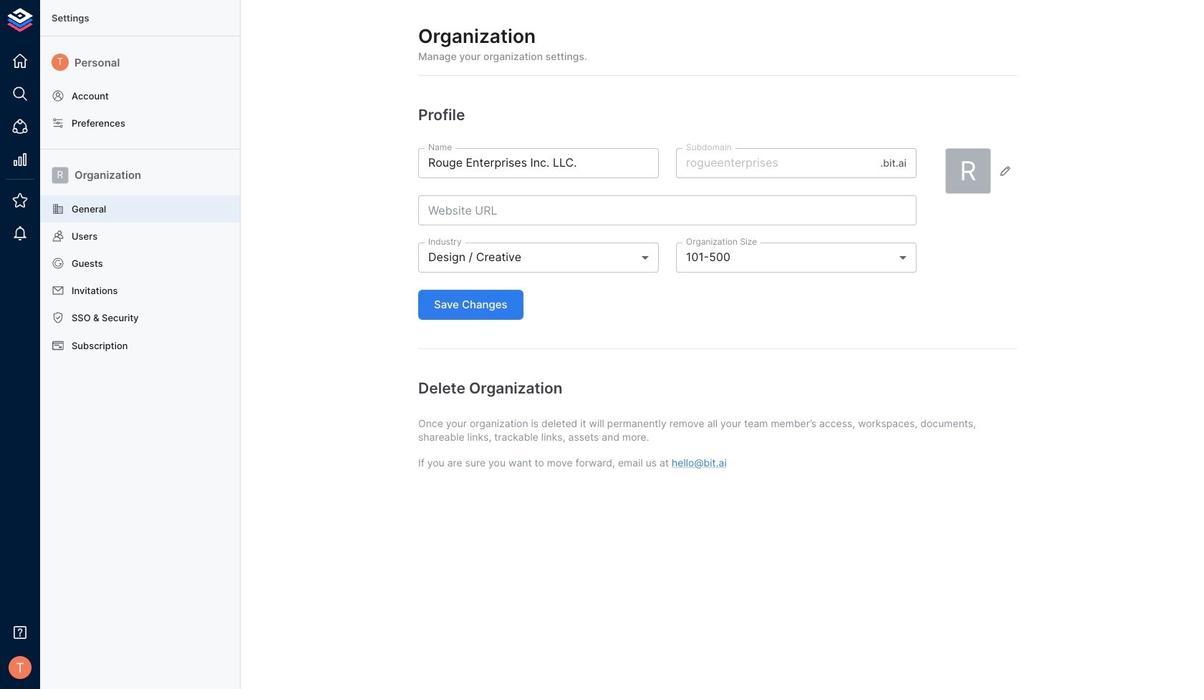 Task type: describe. For each thing, give the bounding box(es) containing it.
Acme Company text field
[[418, 148, 659, 178]]



Task type: locate. For each thing, give the bounding box(es) containing it.
https:// text field
[[418, 196, 917, 226]]

  field
[[418, 243, 659, 273]]

acme text field
[[676, 148, 875, 178]]



Task type: vqa. For each thing, say whether or not it's contained in the screenshot.
the help image
no



